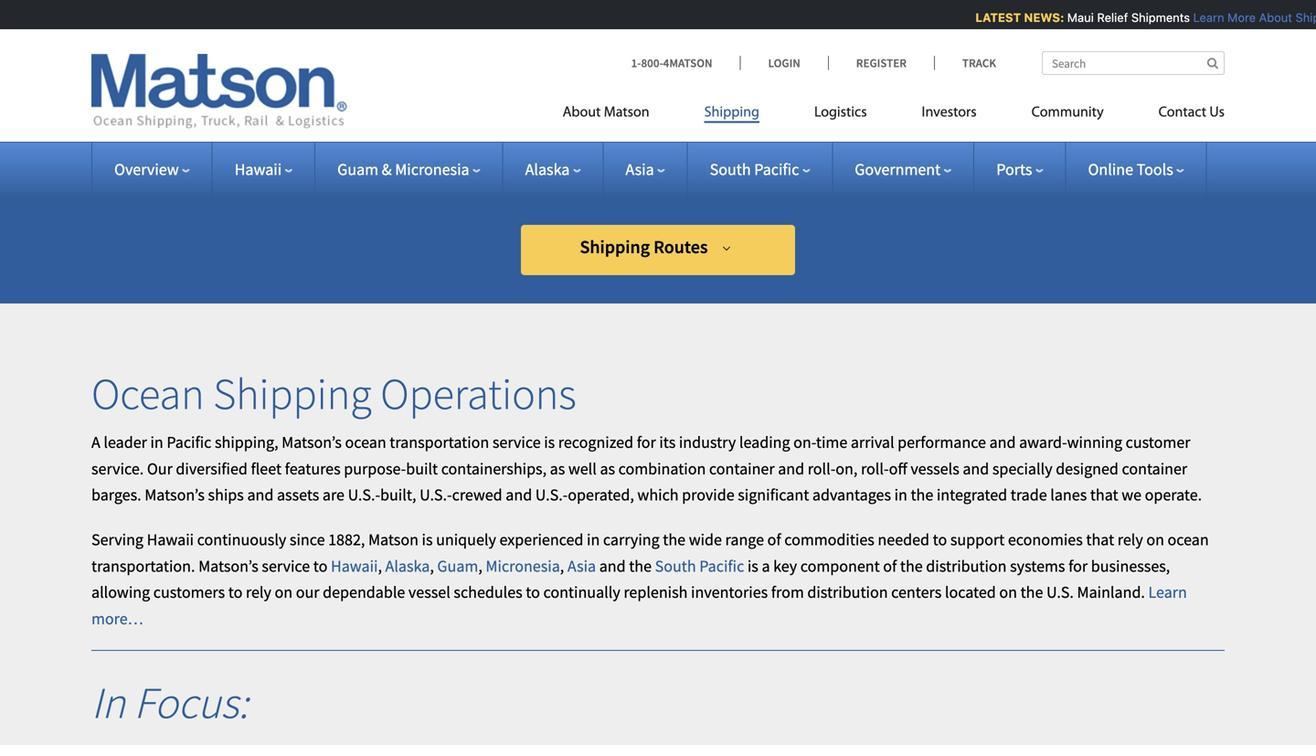 Task type: vqa. For each thing, say whether or not it's contained in the screenshot.
the replenish
yes



Task type: describe. For each thing, give the bounding box(es) containing it.
to up the "our"
[[313, 556, 328, 576]]

recognized
[[559, 432, 634, 453]]

off
[[889, 459, 908, 479]]

contact us link
[[1132, 96, 1225, 134]]

is inside serving hawaii continuously since 1882, matson is uniquely experienced in carrying the wide range of commodities needed to support economies that rely on ocean transportation. matson's service to
[[422, 530, 433, 550]]

track link
[[935, 55, 997, 70]]

2 vertical spatial pacific
[[700, 556, 745, 576]]

serving hawaii continuously since 1882, matson is uniquely experienced in carrying the wide range of commodities needed to support economies that rely on ocean transportation. matson's service to
[[91, 530, 1210, 576]]

0 vertical spatial asia link
[[626, 159, 665, 180]]

shipping link
[[677, 96, 787, 134]]

advantages
[[813, 485, 892, 505]]

the up "centers"
[[901, 556, 923, 576]]

trade
[[1011, 485, 1048, 505]]

more
[[1224, 11, 1253, 24]]

top menu navigation
[[563, 96, 1225, 134]]

is a key component of the distribution systems for businesses, allowing customers to rely on our dependable vessel schedules to continually replenish inventories from distribution centers located on the u.s. mainland.
[[91, 556, 1171, 603]]

search image
[[1208, 57, 1219, 69]]

track for track button
[[1028, 70, 1075, 90]]

and down carrying
[[600, 556, 626, 576]]

its
[[660, 432, 676, 453]]

guam link
[[438, 556, 479, 576]]

time
[[817, 432, 848, 453]]

vessels
[[911, 459, 960, 479]]

800-
[[642, 55, 664, 70]]

alaska link for ports link
[[525, 159, 581, 180]]

commodities
[[785, 530, 875, 550]]

in
[[91, 676, 125, 730]]

our
[[147, 459, 173, 479]]

is inside the "is a key component of the distribution systems for businesses, allowing customers to rely on our dependable vessel schedules to continually replenish inventories from distribution centers located on the u.s. mainland."
[[748, 556, 759, 576]]

built
[[406, 459, 438, 479]]

government
[[855, 159, 941, 180]]

online tools
[[1089, 159, 1174, 180]]

logistics link
[[787, 96, 895, 134]]

carrying
[[603, 530, 660, 550]]

1 roll- from the left
[[808, 459, 836, 479]]

ports
[[997, 159, 1033, 180]]

0 vertical spatial about
[[1256, 11, 1289, 24]]

designed
[[1056, 459, 1119, 479]]

shipping routes link
[[521, 225, 796, 275]]

hawaii for hawaii , alaska , guam , micronesia , asia and the south pacific
[[331, 556, 378, 576]]

matson inside serving hawaii continuously since 1882, matson is uniquely experienced in carrying the wide range of commodities needed to support economies that rely on ocean transportation. matson's service to
[[369, 530, 419, 550]]

1 vertical spatial matson's
[[145, 485, 205, 505]]

experienced
[[500, 530, 584, 550]]

us for contact us ›
[[346, 24, 364, 45]]

of inside the "is a key component of the distribution systems for businesses, allowing customers to rely on our dependable vessel schedules to continually replenish inventories from distribution centers located on the u.s. mainland."
[[884, 556, 897, 576]]

0 vertical spatial asia
[[626, 159, 654, 180]]

ocean
[[91, 366, 204, 421]]

relief
[[1094, 11, 1125, 24]]

hawaii inside serving hawaii continuously since 1882, matson is uniquely experienced in carrying the wide range of commodities needed to support economies that rely on ocean transportation. matson's service to
[[147, 530, 194, 550]]

hawaii for hawaii
[[235, 159, 282, 180]]

shipping for shipping routes
[[580, 235, 650, 258]]

track button
[[997, 63, 1107, 98]]

a
[[762, 556, 771, 576]]

mainland.
[[1078, 582, 1146, 603]]

1-800-4matson link
[[632, 55, 740, 70]]

contact us › link
[[275, 19, 385, 51]]

shipments
[[1128, 11, 1187, 24]]

guam & micronesia
[[338, 159, 470, 180]]

forgot password?
[[598, 102, 719, 123]]

service inside serving hawaii continuously since 1882, matson is uniquely experienced in carrying the wide range of commodities needed to support economies that rely on ocean transportation. matson's service to
[[262, 556, 310, 576]]

ship
[[1292, 11, 1317, 24]]

blue matson logo with ocean, shipping, truck, rail and logistics written beneath it. image
[[91, 54, 348, 129]]

contact for contact us ›
[[288, 24, 343, 45]]

0 horizontal spatial alaska
[[386, 556, 430, 576]]

provide
[[682, 485, 735, 505]]

the inside 'a leader in pacific shipping, matson's ocean transportation service is recognized for its industry leading on-time arrival performance and award-winning customer service. our diversified fleet features purpose-built containerships, as well as combination container and roll-on, roll-off vessels and specially designed container barges. matson's ships and assets are u.s.-built, u.s.-crewed and u.s.-operated, which provide significant advantages in the integrated trade lanes that we operate.'
[[911, 485, 934, 505]]

about matson
[[563, 106, 650, 120]]

register
[[857, 55, 907, 70]]

matson's inside serving hawaii continuously since 1882, matson is uniquely experienced in carrying the wide range of commodities needed to support economies that rely on ocean transportation. matson's service to
[[199, 556, 259, 576]]

alaska link for the micronesia link
[[386, 556, 430, 576]]

in focus:
[[91, 676, 266, 730]]

online
[[1089, 159, 1134, 180]]

news:
[[1021, 11, 1061, 24]]

on,
[[836, 459, 858, 479]]

1-800-4matson
[[632, 55, 713, 70]]

tools
[[1137, 159, 1174, 180]]

hawaii link for the micronesia link alaska link
[[331, 556, 378, 576]]

located
[[946, 582, 997, 603]]

learn more about ship link
[[1190, 11, 1317, 24]]

1 , from the left
[[378, 556, 382, 576]]

built,
[[381, 485, 417, 505]]

allowing
[[91, 582, 150, 603]]

0 vertical spatial micronesia
[[395, 159, 470, 180]]

1 container from the left
[[710, 459, 775, 479]]

customer
[[1126, 432, 1191, 453]]

1 u.s.- from the left
[[348, 485, 381, 505]]

0 vertical spatial pacific
[[755, 159, 800, 180]]

inventories
[[691, 582, 768, 603]]

industry
[[679, 432, 736, 453]]

for inside 'a leader in pacific shipping, matson's ocean transportation service is recognized for its industry leading on-time arrival performance and award-winning customer service. our diversified fleet features purpose-built containerships, as well as combination container and roll-on, roll-off vessels and specially designed container barges. matson's ships and assets are u.s.-built, u.s.-crewed and u.s.-operated, which provide significant advantages in the integrated trade lanes that we operate.'
[[637, 432, 656, 453]]

Enter Container # text field
[[937, 10, 1166, 42]]

1 horizontal spatial distribution
[[927, 556, 1007, 576]]

performance
[[898, 432, 987, 453]]

register link
[[828, 55, 935, 70]]

barges.
[[91, 485, 141, 505]]

1 as from the left
[[550, 459, 565, 479]]

needed
[[878, 530, 930, 550]]

2 container from the left
[[1123, 459, 1188, 479]]

routes
[[654, 235, 708, 258]]

well
[[569, 459, 597, 479]]

economies
[[1009, 530, 1084, 550]]

2 u.s.- from the left
[[420, 485, 452, 505]]

lanes
[[1051, 485, 1088, 505]]

winning
[[1068, 432, 1123, 453]]

award-
[[1020, 432, 1068, 453]]

arrival
[[851, 432, 895, 453]]

1 horizontal spatial micronesia
[[486, 556, 560, 576]]

to right customers
[[228, 582, 243, 603]]

about inside top menu navigation
[[563, 106, 601, 120]]

micronesia link
[[486, 556, 560, 576]]

crewed
[[452, 485, 503, 505]]

0 horizontal spatial shipping
[[213, 366, 372, 421]]

0 vertical spatial south
[[710, 159, 751, 180]]

is inside 'a leader in pacific shipping, matson's ocean transportation service is recognized for its industry leading on-time arrival performance and award-winning customer service. our diversified fleet features purpose-built containerships, as well as combination container and roll-on, roll-off vessels and specially designed container barges. matson's ships and assets are u.s.-built, u.s.-crewed and u.s.-operated, which provide significant advantages in the integrated trade lanes that we operate.'
[[544, 432, 555, 453]]

a leader in pacific shipping, matson's ocean transportation service is recognized for its industry leading on-time arrival performance and award-winning customer service. our diversified fleet features purpose-built containerships, as well as combination container and roll-on, roll-off vessels and specially designed container barges. matson's ships and assets are u.s.-built, u.s.-crewed and u.s.-operated, which provide significant advantages in the integrated trade lanes that we operate.
[[91, 432, 1203, 505]]

learn inside learn more…
[[1149, 582, 1188, 603]]

and up integrated
[[963, 459, 990, 479]]

serving
[[91, 530, 144, 550]]

are
[[323, 485, 345, 505]]

forgot
[[598, 102, 643, 123]]

u.s.
[[1047, 582, 1075, 603]]

we
[[1122, 485, 1142, 505]]

0 vertical spatial alaska
[[525, 159, 570, 180]]

businesses,
[[1092, 556, 1171, 576]]

›
[[367, 24, 372, 45]]

more…
[[91, 609, 143, 629]]

ships
[[208, 485, 244, 505]]

service inside 'a leader in pacific shipping, matson's ocean transportation service is recognized for its industry leading on-time arrival performance and award-winning customer service. our diversified fleet features purpose-built containerships, as well as combination container and roll-on, roll-off vessels and specially designed container barges. matson's ships and assets are u.s.-built, u.s.-crewed and u.s.-operated, which provide significant advantages in the integrated trade lanes that we operate.'
[[493, 432, 541, 453]]

0 horizontal spatial asia
[[568, 556, 596, 576]]

0 horizontal spatial on
[[275, 582, 293, 603]]

0 horizontal spatial asia link
[[568, 556, 596, 576]]

support
[[951, 530, 1005, 550]]

0 horizontal spatial guam
[[338, 159, 379, 180]]

of inside serving hawaii continuously since 1882, matson is uniquely experienced in carrying the wide range of commodities needed to support economies that rely on ocean transportation. matson's service to
[[768, 530, 782, 550]]



Task type: locate. For each thing, give the bounding box(es) containing it.
learn more… link
[[91, 582, 1188, 629]]

rely inside serving hawaii continuously since 1882, matson is uniquely experienced in carrying the wide range of commodities needed to support economies that rely on ocean transportation. matson's service to
[[1118, 530, 1144, 550]]

the down vessels
[[911, 485, 934, 505]]

shipping
[[705, 106, 760, 120], [580, 235, 650, 258], [213, 366, 372, 421]]

south pacific link down wide
[[655, 556, 745, 576]]

2 horizontal spatial in
[[895, 485, 908, 505]]

on up businesses,
[[1147, 530, 1165, 550]]

1 horizontal spatial pacific
[[700, 556, 745, 576]]

1 vertical spatial asia
[[568, 556, 596, 576]]

shipping up shipping,
[[213, 366, 372, 421]]

investors link
[[895, 96, 1005, 134]]

1 horizontal spatial rely
[[1118, 530, 1144, 550]]

0 vertical spatial for
[[637, 432, 656, 453]]

contact us
[[1159, 106, 1225, 120]]

in down "off"
[[895, 485, 908, 505]]

shipping,
[[215, 432, 279, 453]]

u.s.- down built
[[420, 485, 452, 505]]

hawaii link for ports link alaska link
[[235, 159, 293, 180]]

on
[[1147, 530, 1165, 550], [275, 582, 293, 603], [1000, 582, 1018, 603]]

1 horizontal spatial for
[[1069, 556, 1088, 576]]

1 horizontal spatial of
[[884, 556, 897, 576]]

0 horizontal spatial service
[[262, 556, 310, 576]]

hawaii
[[235, 159, 282, 180], [147, 530, 194, 550], [331, 556, 378, 576]]

contact up tools
[[1159, 106, 1207, 120]]

micronesia
[[395, 159, 470, 180], [486, 556, 560, 576]]

contact us ›
[[288, 24, 372, 45]]

service up containerships,
[[493, 432, 541, 453]]

containerships,
[[441, 459, 547, 479]]

0 horizontal spatial matson
[[369, 530, 419, 550]]

as left "well"
[[550, 459, 565, 479]]

and down on-
[[778, 459, 805, 479]]

and up "specially"
[[990, 432, 1017, 453]]

hawaii down blue matson logo with ocean, shipping, truck, rail and logistics written beneath it.
[[235, 159, 282, 180]]

operations
[[381, 366, 577, 421]]

asia link down forgot password?
[[626, 159, 665, 180]]

container down the leading on the right of the page
[[710, 459, 775, 479]]

1-
[[632, 55, 642, 70]]

asia down about matson link
[[626, 159, 654, 180]]

learn left more
[[1190, 11, 1221, 24]]

vessel
[[409, 582, 451, 603]]

service down since
[[262, 556, 310, 576]]

1 vertical spatial south pacific link
[[655, 556, 745, 576]]

range
[[726, 530, 765, 550]]

1 horizontal spatial learn
[[1190, 11, 1221, 24]]

0 vertical spatial of
[[768, 530, 782, 550]]

asia link
[[626, 159, 665, 180], [568, 556, 596, 576]]

Search search field
[[1043, 51, 1225, 75]]

hawaii up transportation.
[[147, 530, 194, 550]]

that inside 'a leader in pacific shipping, matson's ocean transportation service is recognized for its industry leading on-time arrival performance and award-winning customer service. our diversified fleet features purpose-built containerships, as well as combination container and roll-on, roll-off vessels and specially designed container barges. matson's ships and assets are u.s.-built, u.s.-crewed and u.s.-operated, which provide significant advantages in the integrated trade lanes that we operate.'
[[1091, 485, 1119, 505]]

password:
[[547, 17, 617, 37]]

rely left the "our"
[[246, 582, 272, 603]]

that inside serving hawaii continuously since 1882, matson is uniquely experienced in carrying the wide range of commodities needed to support economies that rely on ocean transportation. matson's service to
[[1087, 530, 1115, 550]]

shipping for shipping
[[705, 106, 760, 120]]

on right located
[[1000, 582, 1018, 603]]

2 as from the left
[[600, 459, 616, 479]]

, up continually
[[560, 556, 565, 576]]

0 horizontal spatial is
[[422, 530, 433, 550]]

overview
[[114, 159, 179, 180]]

0 horizontal spatial contact
[[288, 24, 343, 45]]

1 horizontal spatial roll-
[[861, 459, 889, 479]]

1 vertical spatial service
[[262, 556, 310, 576]]

1 vertical spatial guam
[[438, 556, 479, 576]]

contact for contact us
[[1159, 106, 1207, 120]]

the
[[911, 485, 934, 505], [663, 530, 686, 550], [629, 556, 652, 576], [901, 556, 923, 576], [1021, 582, 1044, 603]]

alaska link up vessel
[[386, 556, 430, 576]]

fleet
[[251, 459, 282, 479]]

shipping routes
[[580, 235, 708, 258]]

micronesia right &
[[395, 159, 470, 180]]

1 horizontal spatial container
[[1123, 459, 1188, 479]]

1 horizontal spatial on
[[1000, 582, 1018, 603]]

roll- down time
[[808, 459, 836, 479]]

1 horizontal spatial as
[[600, 459, 616, 479]]

is left a
[[748, 556, 759, 576]]

0 horizontal spatial pacific
[[167, 432, 212, 453]]

1 horizontal spatial service
[[493, 432, 541, 453]]

that left we
[[1091, 485, 1119, 505]]

the inside serving hawaii continuously since 1882, matson is uniquely experienced in carrying the wide range of commodities needed to support economies that rely on ocean transportation. matson's service to
[[663, 530, 686, 550]]

matson's up features
[[282, 432, 342, 453]]

south up replenish
[[655, 556, 697, 576]]

rely inside the "is a key component of the distribution systems for businesses, allowing customers to rely on our dependable vessel schedules to continually replenish inventories from distribution centers located on the u.s. mainland."
[[246, 582, 272, 603]]

pacific up the inventories at the right of the page
[[700, 556, 745, 576]]

track up community
[[1028, 70, 1075, 90]]

3 , from the left
[[479, 556, 483, 576]]

asia link up continually
[[568, 556, 596, 576]]

the left wide
[[663, 530, 686, 550]]

0 vertical spatial guam
[[338, 159, 379, 180]]

centers
[[892, 582, 942, 603]]

1 vertical spatial hawaii
[[147, 530, 194, 550]]

1 vertical spatial is
[[422, 530, 433, 550]]

ocean inside 'a leader in pacific shipping, matson's ocean transportation service is recognized for its industry leading on-time arrival performance and award-winning customer service. our diversified fleet features purpose-built containerships, as well as combination container and roll-on, roll-off vessels and specially designed container barges. matson's ships and assets are u.s.-built, u.s.-crewed and u.s.-operated, which provide significant advantages in the integrated trade lanes that we operate.'
[[345, 432, 387, 453]]

1 vertical spatial for
[[1069, 556, 1088, 576]]

on inside serving hawaii continuously since 1882, matson is uniquely experienced in carrying the wide range of commodities needed to support economies that rely on ocean transportation. matson's service to
[[1147, 530, 1165, 550]]

ocean up purpose-
[[345, 432, 387, 453]]

pacific inside 'a leader in pacific shipping, matson's ocean transportation service is recognized for its industry leading on-time arrival performance and award-winning customer service. our diversified fleet features purpose-built containerships, as well as combination container and roll-on, roll-off vessels and specially designed container barges. matson's ships and assets are u.s.-built, u.s.-crewed and u.s.-operated, which provide significant advantages in the integrated trade lanes that we operate.'
[[167, 432, 212, 453]]

matson's down continuously
[[199, 556, 259, 576]]

on left the "our"
[[275, 582, 293, 603]]

1 vertical spatial pacific
[[167, 432, 212, 453]]

integrated
[[937, 485, 1008, 505]]

2 horizontal spatial hawaii
[[331, 556, 378, 576]]

0 horizontal spatial south
[[655, 556, 697, 576]]

1 horizontal spatial about
[[1256, 11, 1289, 24]]

the down systems
[[1021, 582, 1044, 603]]

asia up continually
[[568, 556, 596, 576]]

alaska up vessel
[[386, 556, 430, 576]]

1 horizontal spatial track
[[1028, 70, 1075, 90]]

from
[[772, 582, 805, 603]]

is left uniquely
[[422, 530, 433, 550]]

track for track link
[[963, 55, 997, 70]]

dependable
[[323, 582, 405, 603]]

0 vertical spatial in
[[150, 432, 163, 453]]

matson's down our in the bottom of the page
[[145, 485, 205, 505]]

None button
[[666, 69, 775, 103]]

, left the guam link
[[430, 556, 434, 576]]

about matson link
[[563, 96, 677, 134]]

container down customer at the right
[[1123, 459, 1188, 479]]

to
[[933, 530, 948, 550], [313, 556, 328, 576], [228, 582, 243, 603], [526, 582, 540, 603]]

0 vertical spatial south pacific link
[[710, 159, 811, 180]]

contact
[[288, 24, 343, 45], [1159, 106, 1207, 120]]

pacific
[[755, 159, 800, 180], [167, 432, 212, 453], [700, 556, 745, 576]]

transportation
[[390, 432, 490, 453]]

ocean down operate. at the right bottom of the page
[[1168, 530, 1210, 550]]

and
[[990, 432, 1017, 453], [778, 459, 805, 479], [963, 459, 990, 479], [247, 485, 274, 505], [506, 485, 532, 505], [600, 556, 626, 576]]

ocean shipping operations
[[91, 366, 577, 421]]

1 horizontal spatial contact
[[1159, 106, 1207, 120]]

0 vertical spatial service
[[493, 432, 541, 453]]

operated,
[[568, 485, 635, 505]]

0 horizontal spatial rely
[[246, 582, 272, 603]]

our
[[296, 582, 320, 603]]

hawaii link down blue matson logo with ocean, shipping, truck, rail and logistics written beneath it.
[[235, 159, 293, 180]]

guam left &
[[338, 159, 379, 180]]

2 vertical spatial shipping
[[213, 366, 372, 421]]

image of smiling customer service agent ready to help. image
[[335, 0, 439, 128]]

login
[[769, 55, 801, 70]]

on-
[[794, 432, 817, 453]]

2 vertical spatial matson's
[[199, 556, 259, 576]]

1 horizontal spatial us
[[1210, 106, 1225, 120]]

, up the dependable
[[378, 556, 382, 576]]

4 , from the left
[[560, 556, 565, 576]]

south down shipping link
[[710, 159, 751, 180]]

3 u.s.- from the left
[[536, 485, 568, 505]]

1 vertical spatial matson
[[369, 530, 419, 550]]

0 vertical spatial matson's
[[282, 432, 342, 453]]

of
[[768, 530, 782, 550], [884, 556, 897, 576]]

0 horizontal spatial micronesia
[[395, 159, 470, 180]]

1 vertical spatial south
[[655, 556, 697, 576]]

0 vertical spatial that
[[1091, 485, 1119, 505]]

1 horizontal spatial alaska link
[[525, 159, 581, 180]]

, up schedules
[[479, 556, 483, 576]]

2 roll- from the left
[[861, 459, 889, 479]]

0 horizontal spatial learn
[[1149, 582, 1188, 603]]

0 vertical spatial is
[[544, 432, 555, 453]]

1 horizontal spatial ocean
[[1168, 530, 1210, 550]]

latest
[[972, 11, 1018, 24]]

and down fleet
[[247, 485, 274, 505]]

guam down uniquely
[[438, 556, 479, 576]]

1 horizontal spatial asia
[[626, 159, 654, 180]]

u.s.-
[[348, 485, 381, 505], [420, 485, 452, 505], [536, 485, 568, 505]]

0 vertical spatial shipping
[[705, 106, 760, 120]]

0 vertical spatial hawaii link
[[235, 159, 293, 180]]

purpose-
[[344, 459, 406, 479]]

latest news: maui relief shipments learn more about ship
[[972, 11, 1317, 24]]

1 vertical spatial alaska
[[386, 556, 430, 576]]

of up a
[[768, 530, 782, 550]]

0 vertical spatial contact
[[288, 24, 343, 45]]

forgot password? link
[[598, 102, 719, 123]]

pacific down shipping link
[[755, 159, 800, 180]]

in up our in the bottom of the page
[[150, 432, 163, 453]]

,
[[378, 556, 382, 576], [430, 556, 434, 576], [479, 556, 483, 576], [560, 556, 565, 576]]

in left carrying
[[587, 530, 600, 550]]

2 vertical spatial is
[[748, 556, 759, 576]]

learn
[[1190, 11, 1221, 24], [1149, 582, 1188, 603]]

and down containerships,
[[506, 485, 532, 505]]

for inside the "is a key component of the distribution systems for businesses, allowing customers to rely on our dependable vessel schedules to continually replenish inventories from distribution centers located on the u.s. mainland."
[[1069, 556, 1088, 576]]

for up the u.s.
[[1069, 556, 1088, 576]]

us down search icon
[[1210, 106, 1225, 120]]

0 horizontal spatial u.s.-
[[348, 485, 381, 505]]

4matson
[[664, 55, 713, 70]]

focus:
[[134, 676, 248, 730]]

shipping inside top menu navigation
[[705, 106, 760, 120]]

south pacific link down shipping link
[[710, 159, 811, 180]]

south pacific
[[710, 159, 800, 180]]

that
[[1091, 485, 1119, 505], [1087, 530, 1115, 550]]

roll- down the arrival
[[861, 459, 889, 479]]

community
[[1032, 106, 1104, 120]]

1 vertical spatial ocean
[[1168, 530, 1210, 550]]

wide
[[689, 530, 722, 550]]

which
[[638, 485, 679, 505]]

0 vertical spatial ocean
[[345, 432, 387, 453]]

1 vertical spatial rely
[[246, 582, 272, 603]]

customers
[[153, 582, 225, 603]]

hawaii link
[[235, 159, 293, 180], [331, 556, 378, 576]]

0 horizontal spatial distribution
[[808, 582, 889, 603]]

2 , from the left
[[430, 556, 434, 576]]

1 horizontal spatial matson
[[604, 106, 650, 120]]

None search field
[[1043, 51, 1225, 75]]

2 vertical spatial hawaii
[[331, 556, 378, 576]]

hawaii link down the 1882,
[[331, 556, 378, 576]]

1 horizontal spatial guam
[[438, 556, 479, 576]]

2 horizontal spatial pacific
[[755, 159, 800, 180]]

in inside serving hawaii continuously since 1882, matson is uniquely experienced in carrying the wide range of commodities needed to support economies that rely on ocean transportation. matson's service to
[[587, 530, 600, 550]]

Password: password field
[[622, 16, 777, 47]]

1 horizontal spatial south
[[710, 159, 751, 180]]

south pacific link
[[710, 159, 811, 180], [655, 556, 745, 576]]

ocean
[[345, 432, 387, 453], [1168, 530, 1210, 550]]

track inside track button
[[1028, 70, 1075, 90]]

1 horizontal spatial alaska
[[525, 159, 570, 180]]

track down latest
[[963, 55, 997, 70]]

features
[[285, 459, 341, 479]]

hawaii down the 1882,
[[331, 556, 378, 576]]

key
[[774, 556, 798, 576]]

distribution up located
[[927, 556, 1007, 576]]

distribution down the component
[[808, 582, 889, 603]]

significant
[[738, 485, 810, 505]]

2 horizontal spatial is
[[748, 556, 759, 576]]

matson's
[[282, 432, 342, 453], [145, 485, 205, 505], [199, 556, 259, 576]]

hawaii , alaska , guam , micronesia , asia and the south pacific
[[331, 556, 745, 576]]

1 vertical spatial that
[[1087, 530, 1115, 550]]

1 vertical spatial hawaii link
[[331, 556, 378, 576]]

component
[[801, 556, 880, 576]]

1 vertical spatial micronesia
[[486, 556, 560, 576]]

of down needed
[[884, 556, 897, 576]]

ocean inside serving hawaii continuously since 1882, matson is uniquely experienced in carrying the wide range of commodities needed to support economies that rely on ocean transportation. matson's service to
[[1168, 530, 1210, 550]]

alaska link down about matson
[[525, 159, 581, 180]]

overview link
[[114, 159, 190, 180]]

as right "well"
[[600, 459, 616, 479]]

0 vertical spatial learn
[[1190, 11, 1221, 24]]

&
[[382, 159, 392, 180]]

0 horizontal spatial of
[[768, 530, 782, 550]]

to down hawaii , alaska , guam , micronesia , asia and the south pacific
[[526, 582, 540, 603]]

shipping up south pacific
[[705, 106, 760, 120]]

in
[[150, 432, 163, 453], [895, 485, 908, 505], [587, 530, 600, 550]]

2 horizontal spatial on
[[1147, 530, 1165, 550]]

u.s.- up experienced
[[536, 485, 568, 505]]

micronesia down experienced
[[486, 556, 560, 576]]

1 horizontal spatial hawaii link
[[331, 556, 378, 576]]

1 vertical spatial learn
[[1149, 582, 1188, 603]]

contact inside top menu navigation
[[1159, 106, 1207, 120]]

0 horizontal spatial alaska link
[[386, 556, 430, 576]]

learn down businesses,
[[1149, 582, 1188, 603]]

0 horizontal spatial ocean
[[345, 432, 387, 453]]

investors
[[922, 106, 977, 120]]

us left ›
[[346, 24, 364, 45]]

contact left ›
[[288, 24, 343, 45]]

1 vertical spatial asia link
[[568, 556, 596, 576]]

1 vertical spatial contact
[[1159, 106, 1207, 120]]

for left its
[[637, 432, 656, 453]]

logistics
[[815, 106, 867, 120]]

shipping left routes on the top
[[580, 235, 650, 258]]

matson inside top menu navigation
[[604, 106, 650, 120]]

1 vertical spatial in
[[895, 485, 908, 505]]

pacific up diversified
[[167, 432, 212, 453]]

0 horizontal spatial about
[[563, 106, 601, 120]]

rely up businesses,
[[1118, 530, 1144, 550]]

0 horizontal spatial container
[[710, 459, 775, 479]]

0 horizontal spatial us
[[346, 24, 364, 45]]

replenish
[[624, 582, 688, 603]]

to right needed
[[933, 530, 948, 550]]

1 horizontal spatial in
[[587, 530, 600, 550]]

User ID: text field
[[622, 0, 777, 2]]

online tools link
[[1089, 159, 1185, 180]]

is left "recognized"
[[544, 432, 555, 453]]

1 vertical spatial about
[[563, 106, 601, 120]]

login link
[[740, 55, 828, 70]]

since
[[290, 530, 325, 550]]

alaska down about matson
[[525, 159, 570, 180]]

1 horizontal spatial is
[[544, 432, 555, 453]]

0 horizontal spatial for
[[637, 432, 656, 453]]

us inside top menu navigation
[[1210, 106, 1225, 120]]

2 horizontal spatial shipping
[[705, 106, 760, 120]]

u.s.- down purpose-
[[348, 485, 381, 505]]

that up businesses,
[[1087, 530, 1115, 550]]

systems
[[1011, 556, 1066, 576]]

combination
[[619, 459, 706, 479]]

0 horizontal spatial hawaii
[[147, 530, 194, 550]]

government link
[[855, 159, 952, 180]]

0 vertical spatial distribution
[[927, 556, 1007, 576]]

diversified
[[176, 459, 248, 479]]

uniquely
[[436, 530, 496, 550]]

the down carrying
[[629, 556, 652, 576]]

us for contact us
[[1210, 106, 1225, 120]]



